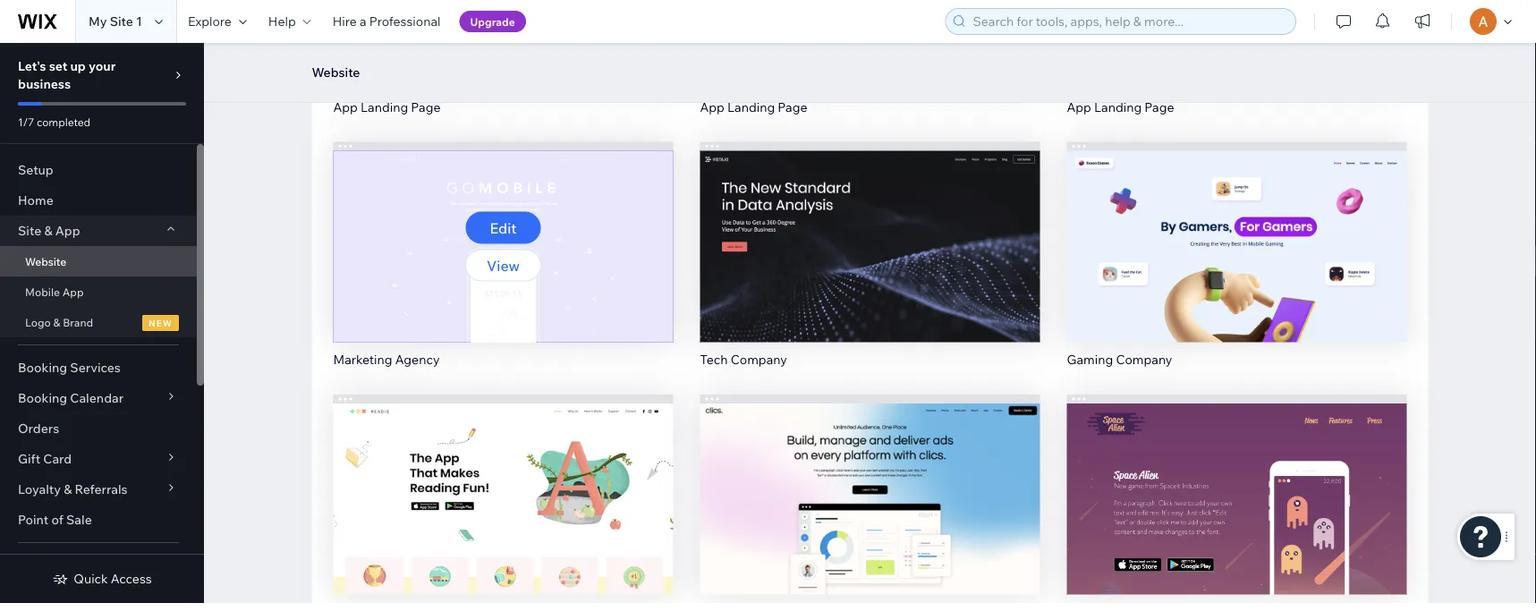 Task type: describe. For each thing, give the bounding box(es) containing it.
2 page from the left
[[778, 99, 808, 115]]

view for marketing agency
[[487, 256, 520, 274]]

& for site
[[44, 223, 52, 239]]

gaming company
[[1067, 352, 1173, 367]]

1
[[136, 13, 142, 29]]

let's
[[18, 58, 46, 74]]

logo
[[25, 316, 51, 329]]

2 app landing page from the left
[[700, 99, 808, 115]]

gift card
[[18, 451, 72, 467]]

point of sale
[[18, 512, 92, 528]]

my
[[89, 13, 107, 29]]

point
[[18, 512, 49, 528]]

quick access button
[[52, 571, 152, 587]]

my site 1
[[89, 13, 142, 29]]

view for tech company
[[854, 256, 887, 274]]

1/7
[[18, 115, 34, 128]]

orders
[[18, 421, 59, 436]]

site & app button
[[0, 216, 197, 246]]

marketing
[[333, 352, 393, 367]]

sidebar element
[[0, 43, 204, 603]]

sale
[[66, 512, 92, 528]]

mobile app link
[[0, 277, 197, 307]]

loyalty
[[18, 482, 61, 497]]

gift
[[18, 451, 40, 467]]

hire a professional
[[333, 13, 441, 29]]

access
[[111, 571, 152, 587]]

& for logo
[[53, 316, 60, 329]]

hire
[[333, 13, 357, 29]]

loyalty & referrals button
[[0, 474, 197, 505]]

mobile app
[[25, 285, 84, 298]]

explore
[[188, 13, 232, 29]]

1 page from the left
[[411, 99, 441, 115]]

Search for tools, apps, help & more... field
[[968, 9, 1291, 34]]

view button for marketing agency
[[465, 249, 542, 281]]

orders link
[[0, 414, 197, 444]]

company for tech company
[[731, 352, 787, 367]]

services
[[70, 360, 121, 375]]

new
[[149, 317, 173, 328]]

setup
[[18, 162, 53, 178]]

booking services
[[18, 360, 121, 375]]

loyalty & referrals
[[18, 482, 128, 497]]

logo & brand
[[25, 316, 93, 329]]



Task type: locate. For each thing, give the bounding box(es) containing it.
website link
[[0, 246, 197, 277]]

2 vertical spatial &
[[64, 482, 72, 497]]

agency
[[395, 352, 440, 367]]

a
[[360, 13, 367, 29]]

booking for booking services
[[18, 360, 67, 375]]

2 horizontal spatial &
[[64, 482, 72, 497]]

view
[[487, 256, 520, 274], [854, 256, 887, 274], [1221, 256, 1254, 274], [854, 509, 887, 527], [1221, 509, 1254, 527]]

landing
[[361, 99, 408, 115], [728, 99, 775, 115], [1095, 99, 1142, 115]]

company for gaming company
[[1116, 352, 1173, 367]]

0 horizontal spatial website
[[25, 255, 66, 268]]

edit
[[490, 219, 517, 237], [857, 219, 884, 237], [1224, 219, 1251, 237], [490, 471, 517, 489], [857, 471, 884, 489], [1224, 471, 1251, 489]]

app landing page
[[333, 99, 441, 115], [700, 99, 808, 115], [1067, 99, 1175, 115]]

upgrade button
[[460, 11, 526, 32]]

3 page from the left
[[1145, 99, 1175, 115]]

1 vertical spatial site
[[18, 223, 41, 239]]

website up mobile
[[25, 255, 66, 268]]

& inside dropdown button
[[44, 223, 52, 239]]

2 booking from the top
[[18, 390, 67, 406]]

0 horizontal spatial page
[[411, 99, 441, 115]]

website inside website button
[[312, 64, 360, 80]]

home
[[18, 192, 54, 208]]

page
[[411, 99, 441, 115], [778, 99, 808, 115], [1145, 99, 1175, 115]]

& right logo
[[53, 316, 60, 329]]

tech
[[700, 352, 728, 367]]

card
[[43, 451, 72, 467]]

website for website button
[[312, 64, 360, 80]]

website down hire
[[312, 64, 360, 80]]

0 horizontal spatial app landing page
[[333, 99, 441, 115]]

1 horizontal spatial website
[[312, 64, 360, 80]]

1 app landing page from the left
[[333, 99, 441, 115]]

point of sale link
[[0, 505, 197, 535]]

brand
[[63, 316, 93, 329]]

app inside dropdown button
[[55, 223, 80, 239]]

1 horizontal spatial app landing page
[[700, 99, 808, 115]]

business
[[18, 76, 71, 92]]

2 horizontal spatial app landing page
[[1067, 99, 1175, 115]]

0 horizontal spatial &
[[44, 223, 52, 239]]

& inside dropdown button
[[64, 482, 72, 497]]

&
[[44, 223, 52, 239], [53, 316, 60, 329], [64, 482, 72, 497]]

3 app landing page from the left
[[1067, 99, 1175, 115]]

2 horizontal spatial page
[[1145, 99, 1175, 115]]

0 horizontal spatial landing
[[361, 99, 408, 115]]

& right loyalty at the bottom left of page
[[64, 482, 72, 497]]

professional
[[369, 13, 441, 29]]

app
[[333, 99, 358, 115], [700, 99, 725, 115], [1067, 99, 1092, 115], [55, 223, 80, 239], [62, 285, 84, 298]]

site
[[110, 13, 133, 29], [18, 223, 41, 239]]

site inside dropdown button
[[18, 223, 41, 239]]

upgrade
[[470, 15, 515, 28]]

booking calendar
[[18, 390, 124, 406]]

view button
[[465, 249, 542, 281], [832, 249, 909, 281], [1199, 249, 1276, 281], [832, 502, 909, 534], [1199, 502, 1276, 534]]

up
[[70, 58, 86, 74]]

company
[[731, 352, 787, 367], [1116, 352, 1173, 367]]

calendar
[[70, 390, 124, 406]]

booking services link
[[0, 353, 197, 383]]

hire a professional link
[[322, 0, 452, 43]]

view for gaming company
[[1221, 256, 1254, 274]]

mobile
[[25, 285, 60, 298]]

1 horizontal spatial &
[[53, 316, 60, 329]]

help
[[268, 13, 296, 29]]

1 horizontal spatial site
[[110, 13, 133, 29]]

0 vertical spatial &
[[44, 223, 52, 239]]

booking
[[18, 360, 67, 375], [18, 390, 67, 406]]

& for loyalty
[[64, 482, 72, 497]]

1/7 completed
[[18, 115, 91, 128]]

quick access
[[74, 571, 152, 587]]

website button
[[303, 59, 369, 86]]

company right tech at left bottom
[[731, 352, 787, 367]]

3 landing from the left
[[1095, 99, 1142, 115]]

home link
[[0, 185, 197, 216]]

booking up the booking calendar
[[18, 360, 67, 375]]

your
[[89, 58, 116, 74]]

of
[[51, 512, 63, 528]]

help button
[[258, 0, 322, 43]]

site down home
[[18, 223, 41, 239]]

completed
[[37, 115, 91, 128]]

& down home
[[44, 223, 52, 239]]

booking for booking calendar
[[18, 390, 67, 406]]

let's set up your business
[[18, 58, 116, 92]]

0 horizontal spatial company
[[731, 352, 787, 367]]

company right gaming
[[1116, 352, 1173, 367]]

edit button
[[466, 212, 541, 244], [833, 212, 908, 244], [1200, 212, 1275, 244], [466, 464, 541, 496], [833, 464, 908, 496], [1200, 464, 1275, 496]]

1 vertical spatial booking
[[18, 390, 67, 406]]

set
[[49, 58, 67, 74]]

1 vertical spatial &
[[53, 316, 60, 329]]

tech company
[[700, 352, 787, 367]]

0 horizontal spatial site
[[18, 223, 41, 239]]

site left 1
[[110, 13, 133, 29]]

1 landing from the left
[[361, 99, 408, 115]]

gaming
[[1067, 352, 1114, 367]]

setup link
[[0, 155, 197, 185]]

1 company from the left
[[731, 352, 787, 367]]

0 vertical spatial booking
[[18, 360, 67, 375]]

referrals
[[75, 482, 128, 497]]

0 vertical spatial website
[[312, 64, 360, 80]]

1 booking from the top
[[18, 360, 67, 375]]

gift card button
[[0, 444, 197, 474]]

marketing agency
[[333, 352, 440, 367]]

view button for gaming company
[[1199, 249, 1276, 281]]

site & app
[[18, 223, 80, 239]]

booking up orders
[[18, 390, 67, 406]]

website
[[312, 64, 360, 80], [25, 255, 66, 268]]

1 horizontal spatial company
[[1116, 352, 1173, 367]]

2 horizontal spatial landing
[[1095, 99, 1142, 115]]

website for website link
[[25, 255, 66, 268]]

2 landing from the left
[[728, 99, 775, 115]]

view button for tech company
[[832, 249, 909, 281]]

1 horizontal spatial page
[[778, 99, 808, 115]]

1 horizontal spatial landing
[[728, 99, 775, 115]]

booking calendar button
[[0, 383, 197, 414]]

booking inside popup button
[[18, 390, 67, 406]]

quick
[[74, 571, 108, 587]]

website inside website link
[[25, 255, 66, 268]]

2 company from the left
[[1116, 352, 1173, 367]]

0 vertical spatial site
[[110, 13, 133, 29]]

1 vertical spatial website
[[25, 255, 66, 268]]



Task type: vqa. For each thing, say whether or not it's contained in the screenshot.
the Website link
yes



